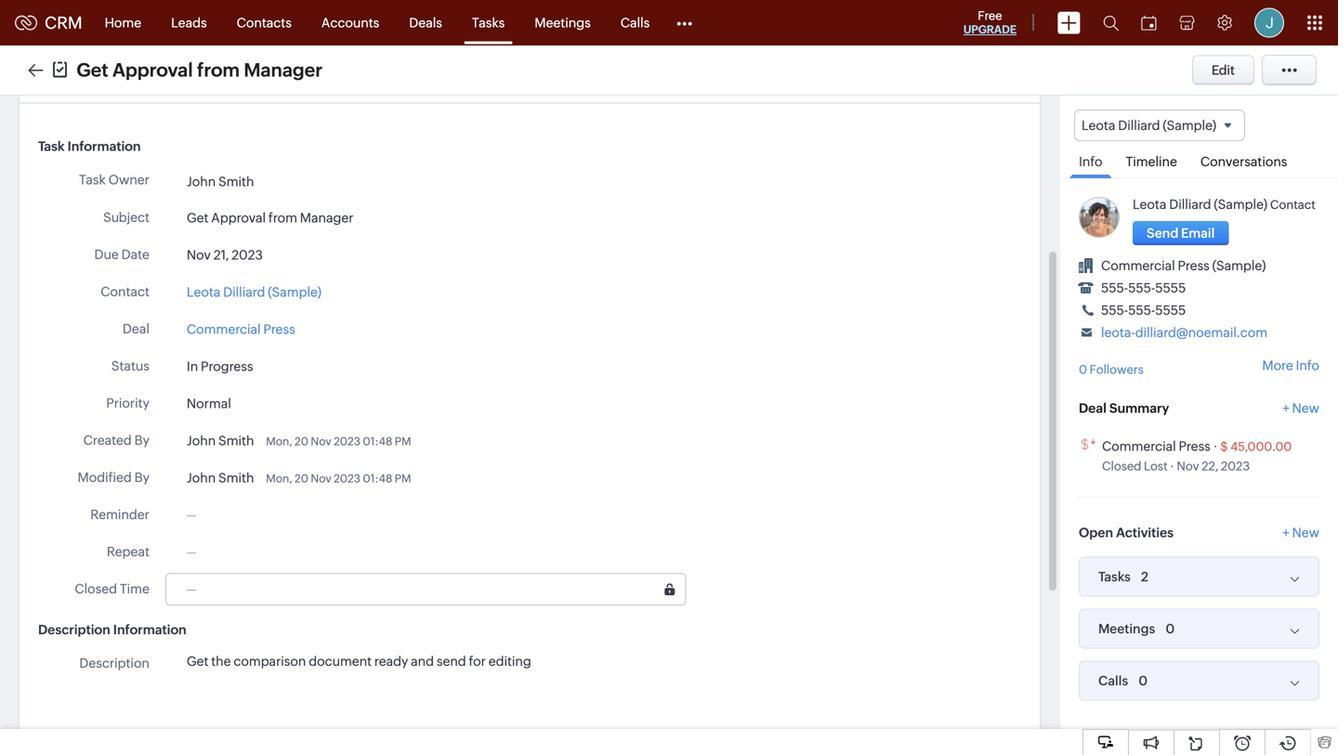 Task type: describe. For each thing, give the bounding box(es) containing it.
lost
[[1144, 460, 1168, 474]]

edit
[[1212, 63, 1235, 78]]

more
[[1262, 358, 1294, 373]]

task owner
[[79, 172, 150, 187]]

0 horizontal spatial ·
[[1170, 460, 1175, 474]]

1 horizontal spatial leota dilliard (sample) link
[[1133, 197, 1268, 212]]

john for modified by
[[187, 471, 216, 485]]

2 new from the top
[[1292, 526, 1320, 541]]

pm for created by
[[395, 435, 411, 448]]

0 horizontal spatial dilliard
[[223, 285, 265, 300]]

meetings link
[[520, 0, 606, 45]]

0 horizontal spatial contact
[[101, 284, 150, 299]]

mon, for modified by
[[266, 472, 292, 485]]

send
[[437, 654, 466, 669]]

leota dilliard (sample) contact
[[1133, 197, 1316, 212]]

press for commercial press · $ 45,000.00 closed lost · nov 22, 2023
[[1179, 439, 1211, 454]]

smith for created by
[[218, 433, 254, 448]]

nov 21, 2023
[[187, 248, 263, 262]]

mon, for created by
[[266, 435, 292, 448]]

contacts link
[[222, 0, 307, 45]]

and
[[411, 654, 434, 669]]

0 horizontal spatial leota dilliard (sample)
[[187, 285, 322, 300]]

2 555-555-5555 from the top
[[1101, 303, 1186, 318]]

closed inside commercial press · $ 45,000.00 closed lost · nov 22, 2023
[[1102, 460, 1142, 474]]

description for description information
[[38, 623, 110, 637]]

$
[[1221, 440, 1228, 454]]

1 + new from the top
[[1283, 401, 1320, 416]]

Other Modules field
[[665, 8, 705, 38]]

1 vertical spatial get approval from manager
[[187, 210, 354, 225]]

ready
[[374, 654, 408, 669]]

0 for meetings
[[1166, 622, 1175, 637]]

mon, 20 nov 2023 01:48 pm for modified by
[[266, 472, 411, 485]]

1 john from the top
[[187, 174, 216, 189]]

Leota Dilliard (Sample) field
[[1074, 110, 1246, 141]]

20 for created by
[[295, 435, 309, 448]]

commercial inside commercial press · $ 45,000.00 closed lost · nov 22, 2023
[[1102, 439, 1176, 454]]

contact inside leota dilliard (sample) contact
[[1270, 198, 1316, 212]]

crm
[[45, 13, 82, 32]]

1 vertical spatial tasks
[[1099, 570, 1131, 585]]

2 horizontal spatial leota
[[1133, 197, 1167, 212]]

1 horizontal spatial from
[[269, 210, 297, 225]]

commercial press
[[187, 322, 295, 337]]

commercial press (sample) link
[[1101, 259, 1266, 273]]

normal
[[187, 396, 231, 411]]

editing
[[489, 654, 531, 669]]

commercial for commercial press (sample)
[[1101, 259, 1175, 273]]

1 vertical spatial approval
[[211, 210, 266, 225]]

0 horizontal spatial approval
[[112, 59, 193, 81]]

press for commercial press (sample)
[[1178, 259, 1210, 273]]

description information
[[38, 623, 186, 637]]

reminder
[[90, 507, 150, 522]]

(sample) down conversations
[[1214, 197, 1268, 212]]

more info
[[1262, 358, 1320, 373]]

45,000.00
[[1231, 440, 1292, 454]]

0 vertical spatial info
[[1079, 154, 1103, 169]]

timeline link
[[1117, 141, 1187, 178]]

by for modified by
[[134, 470, 150, 485]]

due date
[[94, 247, 150, 262]]

edit button
[[1192, 55, 1255, 85]]

search image
[[1103, 15, 1119, 31]]

pm for modified by
[[395, 472, 411, 485]]

deals link
[[394, 0, 457, 45]]

2
[[1141, 570, 1149, 585]]

get for description
[[187, 654, 209, 669]]

accounts link
[[307, 0, 394, 45]]

open
[[1079, 526, 1113, 541]]

information for task information
[[68, 139, 141, 154]]

document
[[309, 654, 372, 669]]

activities
[[1116, 526, 1174, 541]]

task information
[[38, 139, 141, 154]]

get for subject
[[187, 210, 209, 225]]

john smith for modified by
[[187, 471, 254, 485]]

subject
[[103, 210, 150, 225]]

get the comparison document ready and send for editing
[[187, 654, 531, 669]]

22,
[[1202, 460, 1219, 474]]

create menu element
[[1047, 0, 1092, 45]]

1 horizontal spatial ·
[[1214, 439, 1218, 454]]

press for commercial press
[[263, 322, 295, 337]]

created by
[[83, 433, 150, 448]]

meetings inside meetings link
[[535, 15, 591, 30]]

2 5555 from the top
[[1156, 303, 1186, 318]]

created
[[83, 433, 132, 448]]

1 horizontal spatial info
[[1296, 358, 1320, 373]]

leota-
[[1101, 325, 1136, 340]]

repeat
[[107, 544, 150, 559]]

status
[[111, 359, 150, 373]]

summary
[[1110, 401, 1169, 416]]

description for description
[[79, 656, 150, 671]]

0 horizontal spatial leota
[[187, 285, 221, 300]]

1 smith from the top
[[218, 174, 254, 189]]

deal for deal summary
[[1079, 401, 1107, 416]]



Task type: locate. For each thing, give the bounding box(es) containing it.
free upgrade
[[964, 9, 1017, 36]]

description down description information
[[79, 656, 150, 671]]

create menu image
[[1058, 12, 1081, 34]]

commercial press link up lost
[[1102, 439, 1211, 454]]

mon,
[[266, 435, 292, 448], [266, 472, 292, 485]]

free
[[978, 9, 1002, 23]]

1 vertical spatial leota dilliard (sample)
[[187, 285, 322, 300]]

1 horizontal spatial calls
[[1099, 674, 1129, 689]]

the
[[211, 654, 231, 669]]

1 vertical spatial dilliard
[[1169, 197, 1212, 212]]

tasks link
[[457, 0, 520, 45]]

leota down timeline
[[1133, 197, 1167, 212]]

dilliard inside field
[[1118, 118, 1160, 133]]

0 vertical spatial commercial press link
[[187, 320, 295, 339]]

closed time
[[75, 582, 150, 597]]

1 vertical spatial +
[[1283, 526, 1290, 541]]

2 by from the top
[[134, 470, 150, 485]]

555-555-5555 down commercial press (sample)
[[1101, 281, 1186, 296]]

commercial up progress
[[187, 322, 261, 337]]

profile element
[[1244, 0, 1296, 45]]

calendar image
[[1141, 15, 1157, 30]]

1 vertical spatial commercial
[[187, 322, 261, 337]]

commercial press (sample)
[[1101, 259, 1266, 273]]

deal
[[123, 321, 150, 336], [1079, 401, 1107, 416]]

modified by
[[78, 470, 150, 485]]

accounts
[[321, 15, 379, 30]]

1 vertical spatial by
[[134, 470, 150, 485]]

task for task information
[[38, 139, 65, 154]]

1 vertical spatial commercial press link
[[1102, 439, 1211, 454]]

1 vertical spatial leota
[[1133, 197, 1167, 212]]

5555
[[1156, 281, 1186, 296], [1156, 303, 1186, 318]]

contact down conversations
[[1270, 198, 1316, 212]]

0 vertical spatial get
[[77, 59, 108, 81]]

1 vertical spatial pm
[[395, 472, 411, 485]]

logo image
[[15, 15, 37, 30]]

leota dilliard (sample) link up 'commercial press'
[[187, 282, 322, 302]]

from
[[197, 59, 240, 81], [269, 210, 297, 225]]

get down crm
[[77, 59, 108, 81]]

3 john from the top
[[187, 471, 216, 485]]

0 vertical spatial +
[[1283, 401, 1290, 416]]

0 vertical spatial 555-555-5555
[[1101, 281, 1186, 296]]

meetings down the 2 at the right bottom of page
[[1099, 622, 1156, 637]]

0 horizontal spatial leota dilliard (sample) link
[[187, 282, 322, 302]]

0 vertical spatial closed
[[1102, 460, 1142, 474]]

0 horizontal spatial tasks
[[472, 15, 505, 30]]

0 vertical spatial 5555
[[1156, 281, 1186, 296]]

deal down 0 followers
[[1079, 401, 1107, 416]]

2 mon, from the top
[[266, 472, 292, 485]]

get up nov 21, 2023
[[187, 210, 209, 225]]

2 vertical spatial john
[[187, 471, 216, 485]]

0 horizontal spatial 0
[[1079, 363, 1087, 377]]

0 vertical spatial calls
[[621, 15, 650, 30]]

0 vertical spatial get approval from manager
[[77, 59, 323, 81]]

1 horizontal spatial dilliard
[[1118, 118, 1160, 133]]

0 vertical spatial information
[[68, 139, 141, 154]]

2023 inside commercial press · $ 45,000.00 closed lost · nov 22, 2023
[[1221, 460, 1250, 474]]

0 vertical spatial pm
[[395, 435, 411, 448]]

0 vertical spatial smith
[[218, 174, 254, 189]]

0 horizontal spatial info
[[1079, 154, 1103, 169]]

information for description information
[[113, 623, 186, 637]]

1 vertical spatial contact
[[101, 284, 150, 299]]

time
[[120, 582, 150, 597]]

owner
[[108, 172, 150, 187]]

0 vertical spatial contact
[[1270, 198, 1316, 212]]

555-555-5555
[[1101, 281, 1186, 296], [1101, 303, 1186, 318]]

dilliard up timeline link
[[1118, 118, 1160, 133]]

0 horizontal spatial commercial press link
[[187, 320, 295, 339]]

(sample) inside field
[[1163, 118, 1217, 133]]

leota dilliard (sample) up 'commercial press'
[[187, 285, 322, 300]]

1 vertical spatial + new
[[1283, 526, 1320, 541]]

1 vertical spatial calls
[[1099, 674, 1129, 689]]

get approval from manager
[[77, 59, 323, 81], [187, 210, 354, 225]]

1 horizontal spatial task
[[79, 172, 106, 187]]

1 new from the top
[[1292, 401, 1320, 416]]

2 pm from the top
[[395, 472, 411, 485]]

info link
[[1070, 141, 1112, 179]]

by
[[134, 433, 150, 448], [134, 470, 150, 485]]

meetings left calls link
[[535, 15, 591, 30]]

1 horizontal spatial contact
[[1270, 198, 1316, 212]]

commercial press · $ 45,000.00 closed lost · nov 22, 2023
[[1102, 439, 1292, 474]]

contact down the due date
[[101, 284, 150, 299]]

mon, 20 nov 2023 01:48 pm for created by
[[266, 435, 411, 448]]

3 john smith from the top
[[187, 471, 254, 485]]

leota dilliard (sample) link down conversations
[[1133, 197, 1268, 212]]

1 555-555-5555 from the top
[[1101, 281, 1186, 296]]

leads
[[171, 15, 207, 30]]

1 vertical spatial press
[[263, 322, 295, 337]]

in progress
[[187, 359, 253, 374]]

due
[[94, 247, 119, 262]]

2 + new from the top
[[1283, 526, 1320, 541]]

1 vertical spatial meetings
[[1099, 622, 1156, 637]]

leota down 21,
[[187, 285, 221, 300]]

approval down home
[[112, 59, 193, 81]]

0 vertical spatial task
[[38, 139, 65, 154]]

1 vertical spatial ·
[[1170, 460, 1175, 474]]

leota dilliard (sample)
[[1082, 118, 1217, 133], [187, 285, 322, 300]]

approval
[[112, 59, 193, 81], [211, 210, 266, 225]]

(sample) up 'commercial press'
[[268, 285, 322, 300]]

1 horizontal spatial meetings
[[1099, 622, 1156, 637]]

1 vertical spatial john
[[187, 433, 216, 448]]

+ down more info link
[[1283, 401, 1290, 416]]

0 vertical spatial 0
[[1079, 363, 1087, 377]]

task for task owner
[[79, 172, 106, 187]]

mon, 20 nov 2023 01:48 pm
[[266, 435, 411, 448], [266, 472, 411, 485]]

0 horizontal spatial calls
[[621, 15, 650, 30]]

2 mon, 20 nov 2023 01:48 pm from the top
[[266, 472, 411, 485]]

description down closed time
[[38, 623, 110, 637]]

1 + from the top
[[1283, 401, 1290, 416]]

more info link
[[1262, 358, 1320, 373]]

deals
[[409, 15, 442, 30]]

deal for deal
[[123, 321, 150, 336]]

contacts
[[237, 15, 292, 30]]

approval up nov 21, 2023
[[211, 210, 266, 225]]

2 vertical spatial get
[[187, 654, 209, 669]]

0 horizontal spatial task
[[38, 139, 65, 154]]

·
[[1214, 439, 1218, 454], [1170, 460, 1175, 474]]

in
[[187, 359, 198, 374]]

priority
[[106, 396, 150, 411]]

2 vertical spatial 0
[[1139, 674, 1148, 689]]

1 vertical spatial task
[[79, 172, 106, 187]]

1 vertical spatial mon, 20 nov 2023 01:48 pm
[[266, 472, 411, 485]]

0 vertical spatial mon,
[[266, 435, 292, 448]]

1 vertical spatial 01:48
[[363, 472, 393, 485]]

2 vertical spatial press
[[1179, 439, 1211, 454]]

0 vertical spatial commercial
[[1101, 259, 1175, 273]]

info right more
[[1296, 358, 1320, 373]]

leota dilliard (sample) up timeline link
[[1082, 118, 1217, 133]]

tasks left the 2 at the right bottom of page
[[1099, 570, 1131, 585]]

smith for modified by
[[218, 471, 254, 485]]

commercial for commercial press
[[187, 322, 261, 337]]

nov inside commercial press · $ 45,000.00 closed lost · nov 22, 2023
[[1177, 460, 1199, 474]]

leota dilliard (sample) inside field
[[1082, 118, 1217, 133]]

0 vertical spatial by
[[134, 433, 150, 448]]

leota-dilliard@noemail.com
[[1101, 325, 1268, 340]]

information
[[68, 139, 141, 154], [113, 623, 186, 637]]

followers
[[1090, 363, 1144, 377]]

get approval from manager up nov 21, 2023
[[187, 210, 354, 225]]

20
[[295, 435, 309, 448], [295, 472, 309, 485]]

press
[[1178, 259, 1210, 273], [263, 322, 295, 337], [1179, 439, 1211, 454]]

0 vertical spatial dilliard
[[1118, 118, 1160, 133]]

by for created by
[[134, 433, 150, 448]]

get
[[77, 59, 108, 81], [187, 210, 209, 225], [187, 654, 209, 669]]

calls
[[621, 15, 650, 30], [1099, 674, 1129, 689]]

1 horizontal spatial 0
[[1139, 674, 1148, 689]]

1 mon, from the top
[[266, 435, 292, 448]]

5555 down commercial press (sample)
[[1156, 281, 1186, 296]]

1 vertical spatial info
[[1296, 358, 1320, 373]]

2 john from the top
[[187, 433, 216, 448]]

+ down 45,000.00
[[1283, 526, 1290, 541]]

0 vertical spatial ·
[[1214, 439, 1218, 454]]

open activities
[[1079, 526, 1174, 541]]

+
[[1283, 401, 1290, 416], [1283, 526, 1290, 541]]

task
[[38, 139, 65, 154], [79, 172, 106, 187]]

0 vertical spatial from
[[197, 59, 240, 81]]

· right lost
[[1170, 460, 1175, 474]]

+ new link
[[1283, 401, 1320, 425]]

1 vertical spatial description
[[79, 656, 150, 671]]

0
[[1079, 363, 1087, 377], [1166, 622, 1175, 637], [1139, 674, 1148, 689]]

0 for calls
[[1139, 674, 1148, 689]]

(sample) down leota dilliard (sample) contact
[[1213, 259, 1266, 273]]

2 john smith from the top
[[187, 433, 254, 448]]

0 followers
[[1079, 363, 1144, 377]]

for
[[469, 654, 486, 669]]

timeline
[[1126, 154, 1177, 169]]

commercial up leota-
[[1101, 259, 1175, 273]]

leota
[[1082, 118, 1116, 133], [1133, 197, 1167, 212], [187, 285, 221, 300]]

contact
[[1270, 198, 1316, 212], [101, 284, 150, 299]]

0 vertical spatial leota dilliard (sample) link
[[1133, 197, 1268, 212]]

get approval from manager down leads link
[[77, 59, 323, 81]]

nov
[[187, 248, 211, 262], [311, 435, 331, 448], [1177, 460, 1199, 474], [311, 472, 331, 485]]

deal up the status
[[123, 321, 150, 336]]

get left the
[[187, 654, 209, 669]]

2 01:48 from the top
[[363, 472, 393, 485]]

0 vertical spatial john
[[187, 174, 216, 189]]

· left '$'
[[1214, 439, 1218, 454]]

21,
[[213, 248, 229, 262]]

description
[[38, 623, 110, 637], [79, 656, 150, 671]]

by right the created
[[134, 433, 150, 448]]

john smith for created by
[[187, 433, 254, 448]]

1 vertical spatial closed
[[75, 582, 117, 597]]

1 vertical spatial smith
[[218, 433, 254, 448]]

leota inside field
[[1082, 118, 1116, 133]]

leota up info link
[[1082, 118, 1116, 133]]

5555 up leota-dilliard@noemail.com
[[1156, 303, 1186, 318]]

2 vertical spatial john smith
[[187, 471, 254, 485]]

manager
[[244, 59, 323, 81], [300, 210, 354, 225]]

closed left lost
[[1102, 460, 1142, 474]]

(sample) up timeline link
[[1163, 118, 1217, 133]]

1 horizontal spatial closed
[[1102, 460, 1142, 474]]

1 horizontal spatial tasks
[[1099, 570, 1131, 585]]

1 vertical spatial deal
[[1079, 401, 1107, 416]]

0 vertical spatial mon, 20 nov 2023 01:48 pm
[[266, 435, 411, 448]]

20 for modified by
[[295, 472, 309, 485]]

1 vertical spatial mon,
[[266, 472, 292, 485]]

2 smith from the top
[[218, 433, 254, 448]]

0 vertical spatial leota
[[1082, 118, 1116, 133]]

commercial press link
[[187, 320, 295, 339], [1102, 439, 1211, 454]]

1 vertical spatial manager
[[300, 210, 354, 225]]

closed
[[1102, 460, 1142, 474], [75, 582, 117, 597]]

1 vertical spatial 555-555-5555
[[1101, 303, 1186, 318]]

comparison
[[234, 654, 306, 669]]

1 horizontal spatial leota
[[1082, 118, 1116, 133]]

1 vertical spatial information
[[113, 623, 186, 637]]

0 vertical spatial tasks
[[472, 15, 505, 30]]

555-555-5555 up leota-
[[1101, 303, 1186, 318]]

1 vertical spatial get
[[187, 210, 209, 225]]

0 vertical spatial meetings
[[535, 15, 591, 30]]

conversations link
[[1191, 141, 1297, 178]]

press inside commercial press · $ 45,000.00 closed lost · nov 22, 2023
[[1179, 439, 1211, 454]]

by right modified on the left bottom of the page
[[134, 470, 150, 485]]

0 vertical spatial john smith
[[187, 174, 254, 189]]

2 + from the top
[[1283, 526, 1290, 541]]

0 vertical spatial manager
[[244, 59, 323, 81]]

crm link
[[15, 13, 82, 32]]

01:48
[[363, 435, 393, 448], [363, 472, 393, 485]]

calls inside calls link
[[621, 15, 650, 30]]

1 by from the top
[[134, 433, 150, 448]]

tasks right deals
[[472, 15, 505, 30]]

dilliard up 'commercial press'
[[223, 285, 265, 300]]

closed left time
[[75, 582, 117, 597]]

modified
[[78, 470, 132, 485]]

commercial up lost
[[1102, 439, 1176, 454]]

dilliard@noemail.com
[[1136, 325, 1268, 340]]

2 horizontal spatial 0
[[1166, 622, 1175, 637]]

0 vertical spatial deal
[[123, 321, 150, 336]]

1 01:48 from the top
[[363, 435, 393, 448]]

2 20 from the top
[[295, 472, 309, 485]]

0 horizontal spatial closed
[[75, 582, 117, 597]]

1 vertical spatial leota dilliard (sample) link
[[187, 282, 322, 302]]

date
[[121, 247, 150, 262]]

commercial
[[1101, 259, 1175, 273], [187, 322, 261, 337], [1102, 439, 1176, 454]]

3 smith from the top
[[218, 471, 254, 485]]

2 vertical spatial dilliard
[[223, 285, 265, 300]]

leads link
[[156, 0, 222, 45]]

1 mon, 20 nov 2023 01:48 pm from the top
[[266, 435, 411, 448]]

progress
[[201, 359, 253, 374]]

dilliard
[[1118, 118, 1160, 133], [1169, 197, 1212, 212], [223, 285, 265, 300]]

0 vertical spatial 20
[[295, 435, 309, 448]]

0 horizontal spatial from
[[197, 59, 240, 81]]

calls link
[[606, 0, 665, 45]]

john for created by
[[187, 433, 216, 448]]

pm
[[395, 435, 411, 448], [395, 472, 411, 485]]

conversations
[[1201, 154, 1288, 169]]

search element
[[1092, 0, 1130, 46]]

1 20 from the top
[[295, 435, 309, 448]]

leota-dilliard@noemail.com link
[[1101, 325, 1268, 340]]

01:48 for modified by
[[363, 472, 393, 485]]

1 horizontal spatial deal
[[1079, 401, 1107, 416]]

01:48 for created by
[[363, 435, 393, 448]]

0 vertical spatial new
[[1292, 401, 1320, 416]]

upgrade
[[964, 23, 1017, 36]]

0 horizontal spatial deal
[[123, 321, 150, 336]]

1 horizontal spatial commercial press link
[[1102, 439, 1211, 454]]

1 vertical spatial from
[[269, 210, 297, 225]]

+ new
[[1283, 401, 1320, 416], [1283, 526, 1320, 541]]

john smith
[[187, 174, 254, 189], [187, 433, 254, 448], [187, 471, 254, 485]]

1 john smith from the top
[[187, 174, 254, 189]]

profile image
[[1255, 8, 1284, 38]]

information down time
[[113, 623, 186, 637]]

home
[[105, 15, 141, 30]]

1 vertical spatial 5555
[[1156, 303, 1186, 318]]

home link
[[90, 0, 156, 45]]

0 vertical spatial description
[[38, 623, 110, 637]]

commercial press link up progress
[[187, 320, 295, 339]]

0 vertical spatial leota dilliard (sample)
[[1082, 118, 1217, 133]]

dilliard down timeline
[[1169, 197, 1212, 212]]

information up the task owner
[[68, 139, 141, 154]]

deal summary
[[1079, 401, 1169, 416]]

1 5555 from the top
[[1156, 281, 1186, 296]]

info left timeline
[[1079, 154, 1103, 169]]

2 horizontal spatial dilliard
[[1169, 197, 1212, 212]]

meetings
[[535, 15, 591, 30], [1099, 622, 1156, 637]]

1 pm from the top
[[395, 435, 411, 448]]

0 vertical spatial + new
[[1283, 401, 1320, 416]]

None button
[[1133, 221, 1229, 246]]



Task type: vqa. For each thing, say whether or not it's contained in the screenshot.


